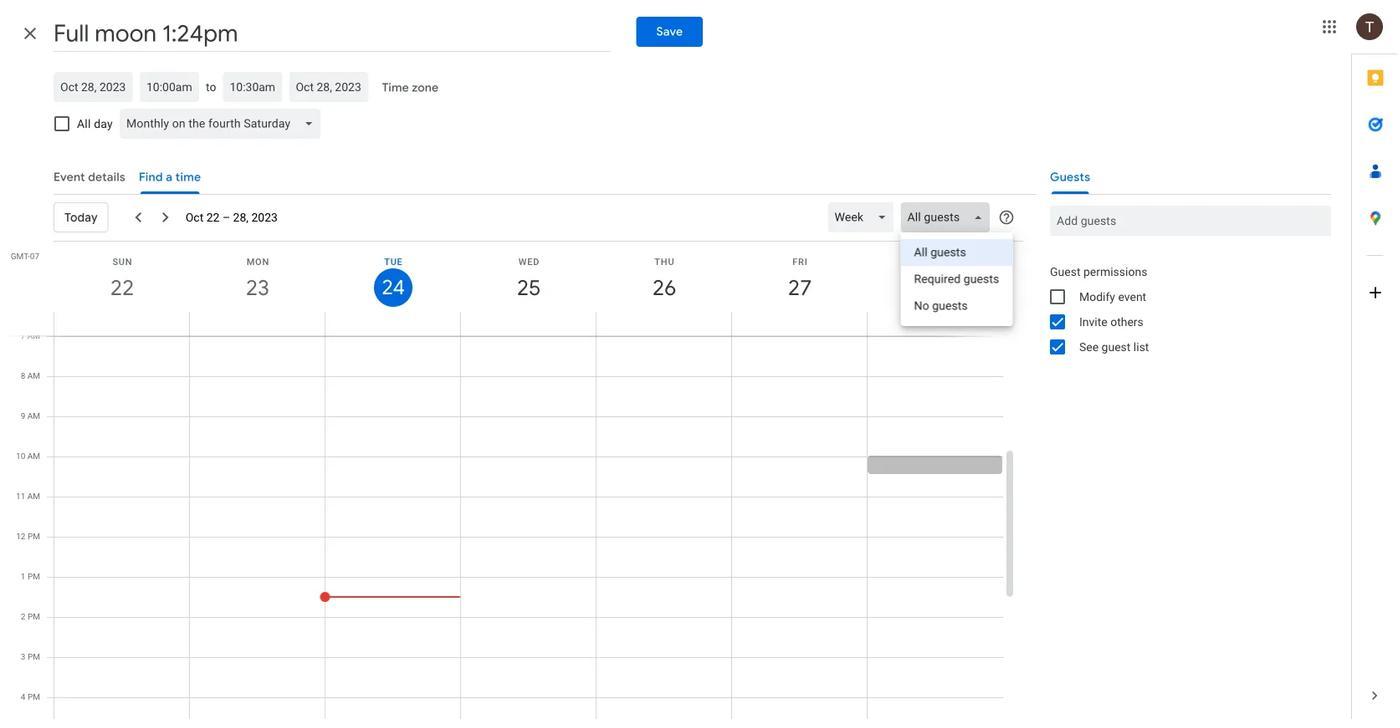 Task type: locate. For each thing, give the bounding box(es) containing it.
Guests text field
[[1057, 206, 1324, 236]]

guest permissions
[[1050, 265, 1147, 279]]

0 vertical spatial 22
[[206, 211, 220, 224]]

pm right '12'
[[28, 532, 40, 542]]

thu 26
[[651, 256, 675, 302]]

permissions
[[1083, 265, 1147, 279]]

10
[[16, 451, 25, 461]]

am right 11
[[27, 492, 40, 502]]

7
[[21, 331, 25, 341]]

am right 7
[[27, 331, 40, 341]]

cell
[[54, 55, 190, 720], [190, 55, 325, 720], [320, 55, 461, 720], [461, 55, 597, 720], [597, 55, 732, 720], [732, 55, 868, 720], [868, 55, 1003, 720]]

am for 9 am
[[27, 411, 40, 421]]

group
[[1037, 259, 1331, 360]]

pm
[[28, 532, 40, 542], [28, 572, 40, 582], [28, 612, 40, 622], [28, 652, 40, 662], [28, 692, 40, 702]]

22 inside column header
[[109, 274, 133, 302]]

2 pm from the top
[[28, 572, 40, 582]]

today button
[[54, 197, 109, 238]]

am
[[27, 331, 40, 341], [27, 371, 40, 381], [27, 411, 40, 421], [27, 451, 40, 461], [27, 492, 40, 502]]

22 for oct 22 – 28, 2023
[[206, 211, 220, 224]]

22 inside navigation "toolbar"
[[206, 211, 220, 224]]

am right 10 on the left
[[27, 451, 40, 461]]

1 vertical spatial 22
[[109, 274, 133, 302]]

–
[[222, 211, 230, 224]]

7 cell from the left
[[868, 55, 1003, 720]]

time zone button
[[375, 73, 445, 103]]

am right 8
[[27, 371, 40, 381]]

22 down sun
[[109, 274, 133, 302]]

sat column header
[[867, 242, 1003, 336]]

am right 9 at the bottom
[[27, 411, 40, 421]]

pm for 4 pm
[[28, 692, 40, 702]]

tab list
[[1352, 54, 1398, 673]]

fri 27
[[787, 256, 811, 302]]

pm for 12 pm
[[28, 532, 40, 542]]

1 horizontal spatial 22
[[206, 211, 220, 224]]

2 am from the top
[[27, 371, 40, 381]]

11 am
[[16, 492, 40, 502]]

save button
[[636, 17, 703, 47]]

5 am from the top
[[27, 492, 40, 502]]

23
[[245, 274, 269, 302]]

pm for 2 pm
[[28, 612, 40, 622]]

0 horizontal spatial 22
[[109, 274, 133, 302]]

3 pm from the top
[[28, 612, 40, 622]]

zone
[[412, 80, 438, 95]]

sun 22
[[109, 256, 133, 302]]

tue
[[384, 256, 403, 267]]

26 column header
[[596, 242, 732, 336]]

3
[[21, 652, 26, 662]]

fri
[[792, 256, 808, 267]]

Start date text field
[[60, 77, 126, 97]]

23 column header
[[189, 242, 325, 336]]

am for 10 am
[[27, 451, 40, 461]]

monday, october 23 element
[[238, 269, 277, 307]]

7 am
[[21, 331, 40, 341]]

pm right 3
[[28, 652, 40, 662]]

save
[[656, 24, 683, 39]]

4 pm from the top
[[28, 652, 40, 662]]

required guests option
[[900, 266, 1012, 293]]

None field
[[119, 109, 327, 139], [828, 202, 900, 233], [900, 202, 996, 233], [119, 109, 327, 139], [828, 202, 900, 233], [900, 202, 996, 233]]

pm right "4"
[[28, 692, 40, 702]]

1 pm from the top
[[28, 532, 40, 542]]

5 pm from the top
[[28, 692, 40, 702]]

pm right "1"
[[28, 572, 40, 582]]

guest
[[1102, 340, 1131, 354]]

tuesday, october 24, today element
[[374, 269, 412, 307]]

pm for 1 pm
[[28, 572, 40, 582]]

all
[[77, 117, 91, 131]]

row
[[47, 55, 1003, 720]]

1 am from the top
[[27, 331, 40, 341]]

day
[[94, 117, 113, 131]]

4 pm
[[21, 692, 40, 702]]

12 pm
[[16, 532, 40, 542]]

22 left –
[[206, 211, 220, 224]]

sat
[[926, 256, 945, 267]]

2 pm
[[21, 612, 40, 622]]

24
[[381, 274, 404, 301]]

8 am
[[21, 371, 40, 381]]

thu
[[655, 256, 675, 267]]

today
[[64, 210, 98, 225]]

3 cell from the left
[[320, 55, 461, 720]]

22 for sun 22
[[109, 274, 133, 302]]

4 am from the top
[[27, 451, 40, 461]]

grid
[[0, 55, 1017, 720]]

3 am from the top
[[27, 411, 40, 421]]

22
[[206, 211, 220, 224], [109, 274, 133, 302]]

2
[[21, 612, 26, 622]]

9
[[21, 411, 25, 421]]

pm right 2
[[28, 612, 40, 622]]

5 cell from the left
[[597, 55, 732, 720]]

4
[[21, 692, 26, 702]]

time
[[382, 80, 409, 95]]

time zone
[[382, 80, 438, 95]]

6 cell from the left
[[732, 55, 868, 720]]

am for 8 am
[[27, 371, 40, 381]]



Task type: vqa. For each thing, say whether or not it's contained in the screenshot.
tree
no



Task type: describe. For each thing, give the bounding box(es) containing it.
navigation toolbar
[[54, 194, 1023, 326]]

10 am
[[16, 451, 40, 461]]

oct 22 – 28, 2023
[[185, 211, 278, 224]]

event
[[1118, 290, 1146, 304]]

Start time text field
[[146, 77, 192, 97]]

1
[[21, 572, 26, 582]]

3 pm
[[21, 652, 40, 662]]

25
[[516, 274, 540, 302]]

all day
[[77, 117, 113, 131]]

27
[[787, 274, 811, 302]]

11
[[16, 492, 25, 502]]

wed
[[518, 256, 540, 267]]

am for 11 am
[[27, 492, 40, 502]]

mon
[[247, 256, 269, 267]]

25 column header
[[460, 242, 597, 336]]

thursday, october 26 element
[[645, 269, 684, 307]]

to
[[206, 80, 216, 94]]

tue 24
[[381, 256, 404, 301]]

27 column header
[[731, 242, 868, 336]]

list
[[1134, 340, 1149, 354]]

invite others
[[1079, 315, 1144, 329]]

26
[[651, 274, 675, 302]]

oct
[[185, 211, 203, 224]]

4 cell from the left
[[461, 55, 597, 720]]

guest
[[1050, 265, 1080, 279]]

am for 7 am
[[27, 331, 40, 341]]

see guest list
[[1079, 340, 1149, 354]]

1 pm
[[21, 572, 40, 582]]

2 cell from the left
[[190, 55, 325, 720]]

all guests option
[[900, 239, 1012, 266]]

22 column header
[[54, 242, 190, 336]]

wed 25
[[516, 256, 540, 302]]

2023
[[251, 211, 278, 224]]

no guests option
[[900, 293, 1012, 320]]

End time text field
[[230, 77, 276, 97]]

sun
[[112, 256, 133, 267]]

others
[[1110, 315, 1144, 329]]

gmt-07
[[11, 251, 39, 261]]

invite
[[1079, 315, 1107, 329]]

friday, october 27 element
[[781, 269, 819, 307]]

grid containing 22
[[0, 55, 1017, 720]]

group containing guest permissions
[[1037, 259, 1331, 360]]

mon 23
[[245, 256, 269, 302]]

guest filter list box
[[900, 233, 1012, 326]]

wednesday, october 25 element
[[510, 269, 548, 307]]

9 am
[[21, 411, 40, 421]]

24 column header
[[325, 242, 461, 336]]

1 cell from the left
[[54, 55, 190, 720]]

see
[[1079, 340, 1099, 354]]

12
[[16, 532, 26, 542]]

modify
[[1079, 290, 1115, 304]]

28,
[[233, 211, 248, 224]]

modify event
[[1079, 290, 1146, 304]]

07
[[30, 251, 39, 261]]

pm for 3 pm
[[28, 652, 40, 662]]

8
[[21, 371, 25, 381]]

gmt-
[[11, 251, 30, 261]]

Title text field
[[54, 15, 609, 52]]

End date text field
[[296, 77, 362, 97]]

sunday, october 22 element
[[103, 269, 141, 307]]



